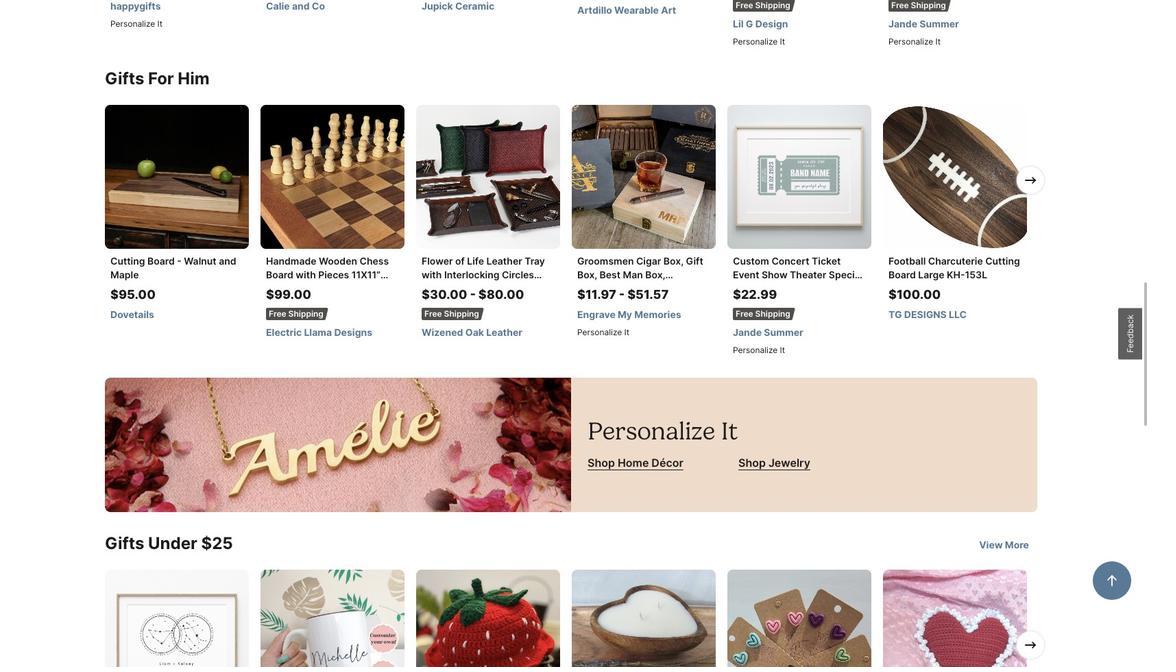Task type: describe. For each thing, give the bounding box(es) containing it.
and
[[219, 254, 236, 265]]

cutting inside cutting board - walnut and maple $95.00 dovetails
[[110, 254, 145, 265]]

0 horizontal spatial jande summer personalize it
[[733, 325, 804, 354]]

electric llama designs
[[266, 325, 373, 337]]

1 horizontal spatial jande
[[889, 16, 918, 28]]

clay valentine heart stud earrings 286785015833591809 image
[[728, 569, 872, 667]]

with
[[422, 268, 442, 279]]

tray
[[525, 254, 545, 265]]

football charcuterie cutting board large kh-153l $100.00 tg designs llc
[[889, 254, 1020, 319]]

life
[[467, 254, 484, 265]]

1 vertical spatial jande
[[733, 325, 762, 337]]

personalize inside the $11.97 - $51.57 engrave my memories personalize it
[[578, 326, 622, 336]]

more
[[1005, 538, 1030, 549]]

0 vertical spatial jande summer personalize it
[[889, 16, 959, 45]]

tabler image
[[1023, 636, 1039, 652]]

$30.00
[[422, 286, 468, 300]]

flower
[[422, 254, 453, 265]]

free for $30.00 - $80.00
[[425, 307, 442, 318]]

free shipping for $22.99
[[736, 307, 791, 318]]

shipping for $30.00 - $80.00
[[444, 307, 479, 318]]

artdillo wearable art
[[578, 3, 676, 14]]

gifts for gifts under $25
[[105, 532, 144, 552]]

electric
[[266, 325, 302, 337]]

shop for shop jewelry
[[739, 455, 766, 468]]

art
[[661, 3, 676, 14]]

décor
[[652, 455, 684, 468]]

shop for shop home décor
[[588, 455, 615, 468]]

$11.97
[[578, 286, 617, 300]]

tg
[[889, 307, 902, 319]]

flower of life leather tray with interlocking circles pattern 288594143724011520 image
[[416, 104, 560, 248]]

$22.99
[[733, 286, 777, 300]]

large
[[919, 268, 945, 279]]

$95.00
[[110, 286, 156, 300]]

maple
[[110, 268, 139, 279]]

oak
[[466, 325, 484, 337]]

1 horizontal spatial summer
[[920, 16, 959, 28]]

0 horizontal spatial personalize it
[[110, 17, 163, 27]]

circles
[[502, 268, 534, 279]]

custom mug | personalized mug | bridesmaids gift ideas | wedding party gifts 259267909695750145 image
[[261, 569, 405, 667]]

- inside the $11.97 - $51.57 engrave my memories personalize it
[[619, 286, 625, 300]]

small valentine candle in wooden heart bowl, lavender scented natural soy candle 285151910265946112 image
[[572, 569, 716, 667]]

$51.57
[[628, 286, 669, 300]]

153l
[[965, 268, 988, 279]]

for
[[148, 67, 174, 87]]

personalize inside lil g design personalize it
[[733, 35, 778, 45]]

board inside cutting board - walnut and maple $95.00 dovetails
[[147, 254, 175, 265]]

shop jewelry
[[739, 455, 811, 468]]

of
[[455, 254, 465, 265]]

handmade wooden chess board with pieces 11x11"  black walnut maple 1.125" squares african mahogany frame 277624138266116096 image
[[261, 104, 405, 248]]

g
[[746, 16, 753, 28]]

$100.00
[[889, 286, 941, 300]]



Task type: vqa. For each thing, say whether or not it's contained in the screenshot.
Electric
yes



Task type: locate. For each thing, give the bounding box(es) containing it.
summer
[[920, 16, 959, 28], [764, 325, 804, 337]]

shop home décor
[[588, 455, 684, 468]]

1 vertical spatial leather
[[486, 325, 523, 337]]

1 shop from the left
[[588, 455, 615, 468]]

gifts under $25
[[105, 532, 233, 552]]

designs
[[905, 307, 947, 319]]

free for $22.99
[[736, 307, 754, 318]]

it inside lil g design personalize it
[[780, 35, 785, 45]]

gifts left the "for"
[[105, 67, 144, 87]]

gifts
[[105, 67, 144, 87], [105, 532, 144, 552]]

free
[[269, 307, 286, 318], [425, 307, 442, 318], [736, 307, 754, 318]]

my
[[618, 307, 632, 319]]

0 vertical spatial summer
[[920, 16, 959, 28]]

it inside the $11.97 - $51.57 engrave my memories personalize it
[[625, 326, 630, 336]]

free shipping
[[269, 307, 324, 318], [425, 307, 479, 318], [736, 307, 791, 318]]

3 free from the left
[[736, 307, 754, 318]]

free shipping down $99.00
[[269, 307, 324, 318]]

cutting up maple
[[110, 254, 145, 265]]

2 shop from the left
[[739, 455, 766, 468]]

wizened
[[422, 325, 463, 337]]

pattern
[[422, 281, 456, 293]]

$80.00
[[479, 286, 524, 300]]

kh-
[[947, 268, 965, 279]]

2 cutting from the left
[[986, 254, 1020, 265]]

1 leather from the top
[[487, 254, 523, 265]]

2 free from the left
[[425, 307, 442, 318]]

0 horizontal spatial shop
[[588, 455, 615, 468]]

board inside football charcuterie cutting board large kh-153l $100.00 tg designs llc
[[889, 268, 916, 279]]

2 horizontal spatial free shipping
[[736, 307, 791, 318]]

free shipping for $30.00 - $80.00
[[425, 307, 479, 318]]

1 vertical spatial gifts
[[105, 532, 144, 552]]

0 vertical spatial gifts
[[105, 67, 144, 87]]

football
[[889, 254, 926, 265]]

0 horizontal spatial summer
[[764, 325, 804, 337]]

jewelry
[[769, 455, 811, 468]]

gifts for him
[[105, 67, 210, 87]]

0 horizontal spatial board
[[147, 254, 175, 265]]

leather up circles
[[487, 254, 523, 265]]

free up electric
[[269, 307, 286, 318]]

walnut
[[184, 254, 217, 265]]

1 shipping from the left
[[289, 307, 324, 318]]

1 horizontal spatial free shipping
[[425, 307, 479, 318]]

cutting up 153l
[[986, 254, 1020, 265]]

crochet strawberry bucket hat (adult) 268986908772302848 image
[[416, 569, 560, 667]]

1 horizontal spatial free
[[425, 307, 442, 318]]

-
[[177, 254, 182, 265], [470, 286, 476, 300], [619, 286, 625, 300]]

free down $22.99 at the top of page
[[736, 307, 754, 318]]

3 shipping from the left
[[756, 307, 791, 318]]

wizened oak leather
[[422, 325, 523, 337]]

2 gifts from the top
[[105, 532, 144, 552]]

lil
[[733, 16, 744, 28]]

free up wizened
[[425, 307, 442, 318]]

0 horizontal spatial free
[[269, 307, 286, 318]]

shipping up wizened oak leather
[[444, 307, 479, 318]]

cutting board - walnut and maple $95.00 dovetails
[[110, 254, 236, 319]]

0 horizontal spatial jande
[[733, 325, 762, 337]]

1 vertical spatial summer
[[764, 325, 804, 337]]

0 horizontal spatial -
[[177, 254, 182, 265]]

llc
[[949, 307, 967, 319]]

board left walnut
[[147, 254, 175, 265]]

2 horizontal spatial shipping
[[756, 307, 791, 318]]

leather
[[487, 254, 523, 265], [486, 325, 523, 337]]

personalize it up gifts for him
[[110, 17, 163, 27]]

leather right the oak
[[486, 325, 523, 337]]

board down football
[[889, 268, 916, 279]]

gifts left under
[[105, 532, 144, 552]]

personalize it up décor on the right bottom of page
[[588, 415, 738, 444]]

shipping
[[289, 307, 324, 318], [444, 307, 479, 318], [756, 307, 791, 318]]

memories
[[635, 307, 682, 319]]

under
[[148, 532, 197, 552]]

tabler image
[[93, 171, 110, 187], [1023, 171, 1039, 187], [93, 636, 110, 652]]

1 free from the left
[[269, 307, 286, 318]]

shop left jewelry
[[739, 455, 766, 468]]

wearable
[[615, 3, 659, 14]]

leather inside the flower of life leather tray with interlocking circles pattern $30.00 - $80.00
[[487, 254, 523, 265]]

1 vertical spatial jande summer personalize it
[[733, 325, 804, 354]]

2 leather from the top
[[486, 325, 523, 337]]

1 cutting from the left
[[110, 254, 145, 265]]

giftspersonal image
[[105, 377, 571, 511]]

$25
[[201, 532, 233, 552]]

1 horizontal spatial personalize it
[[588, 415, 738, 444]]

shop left home
[[588, 455, 615, 468]]

1 horizontal spatial shop
[[739, 455, 766, 468]]

1 vertical spatial board
[[889, 268, 916, 279]]

1 gifts from the top
[[105, 67, 144, 87]]

- up my
[[619, 286, 625, 300]]

dovetails
[[110, 307, 154, 319]]

personalize it
[[110, 17, 163, 27], [588, 415, 738, 444]]

home
[[618, 455, 649, 468]]

3 free shipping from the left
[[736, 307, 791, 318]]

0 vertical spatial board
[[147, 254, 175, 265]]

view
[[980, 538, 1003, 549]]

- inside cutting board - walnut and maple $95.00 dovetails
[[177, 254, 182, 265]]

personalize
[[110, 17, 155, 27], [733, 35, 778, 45], [889, 35, 934, 45], [578, 326, 622, 336], [733, 344, 778, 354], [588, 415, 715, 444]]

shipping up llama
[[289, 307, 324, 318]]

shipping for $99.00
[[289, 307, 324, 318]]

shipping for $22.99
[[756, 307, 791, 318]]

2 shipping from the left
[[444, 307, 479, 318]]

2 horizontal spatial -
[[619, 286, 625, 300]]

cutting inside football charcuterie cutting board large kh-153l $100.00 tg designs llc
[[986, 254, 1020, 265]]

1 horizontal spatial jande summer personalize it
[[889, 16, 959, 45]]

1 horizontal spatial -
[[470, 286, 476, 300]]

design
[[756, 16, 788, 28]]

jande summer personalize it
[[889, 16, 959, 45], [733, 325, 804, 354]]

- inside the flower of life leather tray with interlocking circles pattern $30.00 - $80.00
[[470, 286, 476, 300]]

free shipping down $22.99 at the top of page
[[736, 307, 791, 318]]

custom couples zodiac print | unframed horoscope sign art | personalized wedding gift 285697504256524289 image
[[105, 569, 249, 667]]

0 horizontal spatial cutting
[[110, 254, 145, 265]]

gifts for gifts for him
[[105, 67, 144, 87]]

jande
[[889, 16, 918, 28], [733, 325, 762, 337]]

free shipping down $30.00 at left top
[[425, 307, 479, 318]]

1 vertical spatial personalize it
[[588, 415, 738, 444]]

2 horizontal spatial free
[[736, 307, 754, 318]]

llama
[[304, 325, 332, 337]]

him
[[178, 67, 210, 87]]

$11.97 - $51.57 engrave my memories personalize it
[[578, 286, 682, 336]]

0 vertical spatial leather
[[487, 254, 523, 265]]

football charcuterie cutting board large kh-153l 242845743937486848 image
[[883, 104, 1028, 248]]

lil g design personalize it
[[733, 16, 788, 45]]

- left walnut
[[177, 254, 182, 265]]

1 horizontal spatial board
[[889, 268, 916, 279]]

artdillo
[[578, 3, 612, 14]]

0 vertical spatial jande
[[889, 16, 918, 28]]

engrave
[[578, 307, 616, 319]]

0 horizontal spatial free shipping
[[269, 307, 324, 318]]

free for $99.00
[[269, 307, 286, 318]]

cutting board - walnut and maple 234262045504929792 image
[[105, 104, 249, 248]]

flower of life leather tray with interlocking circles pattern $30.00 - $80.00
[[422, 254, 545, 300]]

- down interlocking
[[470, 286, 476, 300]]

free shipping for $99.00
[[269, 307, 324, 318]]

$99.00
[[266, 286, 311, 300]]

shipping down $22.99 at the top of page
[[756, 307, 791, 318]]

1 free shipping from the left
[[269, 307, 324, 318]]

custom concert ticket event show theater special day | unframed personalized fan art print | 2 print sizes 288272909659176960 image
[[728, 104, 872, 248]]

2 free shipping from the left
[[425, 307, 479, 318]]

cutting
[[110, 254, 145, 265], [986, 254, 1020, 265]]

0 horizontal spatial shipping
[[289, 307, 324, 318]]

board
[[147, 254, 175, 265], [889, 268, 916, 279]]

it
[[157, 17, 163, 27], [780, 35, 785, 45], [936, 35, 941, 45], [625, 326, 630, 336], [780, 344, 785, 354], [722, 415, 738, 444]]

groomsmen cigar box, gift box, best man box, engraved cigar box, wooden cigar box, personalized cigar box, groomsmen present, wedding box 278820441140412416 image
[[572, 104, 716, 248]]

designs
[[334, 325, 373, 337]]

1 horizontal spatial cutting
[[986, 254, 1020, 265]]

view more
[[980, 538, 1030, 549]]

1 horizontal spatial shipping
[[444, 307, 479, 318]]

charcuterie
[[929, 254, 983, 265]]

shop
[[588, 455, 615, 468], [739, 455, 766, 468]]

0 vertical spatial personalize it
[[110, 17, 163, 27]]

crochet heart pillow 286760852347584512 image
[[883, 569, 1028, 667]]

interlocking
[[444, 268, 500, 279]]



